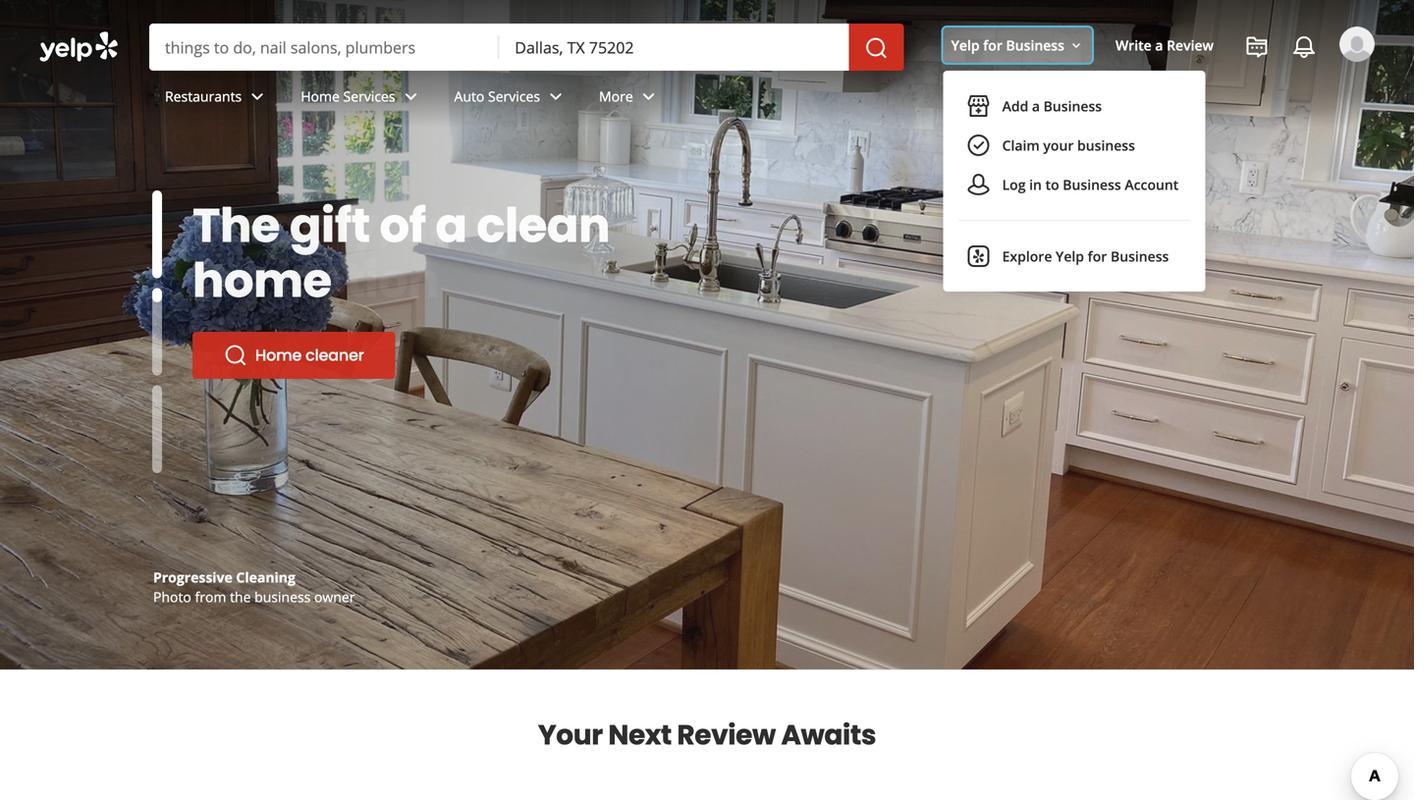 Task type: vqa. For each thing, say whether or not it's contained in the screenshot.
in
yes



Task type: locate. For each thing, give the bounding box(es) containing it.
auto services link
[[439, 71, 584, 128]]

salty,
[[402, 193, 534, 259]]

1 horizontal spatial 24 chevron down v2 image
[[637, 85, 661, 108]]

0 horizontal spatial 24 chevron down v2 image
[[246, 85, 269, 108]]

24 chevron down v2 image right 'auto services'
[[544, 85, 568, 108]]

0 horizontal spatial none field
[[165, 36, 484, 58]]

24 chevron down v2 image for more
[[637, 85, 661, 108]]

1 vertical spatial for
[[1088, 247, 1108, 266]]

1 24 chevron down v2 image from the left
[[399, 85, 423, 108]]

owner
[[314, 588, 355, 607], [314, 588, 355, 607]]

explore yelp for business button
[[960, 237, 1190, 276]]

a right add
[[1033, 97, 1041, 115]]

explore yelp for business
[[1003, 247, 1170, 266]]

24 yelp for biz v2 image
[[967, 245, 991, 268]]

photo
[[153, 588, 191, 607], [153, 588, 191, 607]]

None search field
[[149, 24, 908, 71]]

home down find text box
[[301, 87, 340, 106]]

None field
[[165, 36, 484, 58], [515, 36, 834, 58]]

log in to business account button
[[960, 165, 1190, 204]]

business right to
[[1063, 175, 1122, 194]]

24 chevron down v2 image left auto
[[399, 85, 423, 108]]

a for add
[[1033, 97, 1041, 115]]

home inside 'home cleaner' link
[[255, 344, 302, 366]]

a right of
[[436, 193, 467, 259]]

for up '24 add biz v2' image
[[984, 36, 1003, 55]]

24 chevron down v2 image
[[399, 85, 423, 108], [544, 85, 568, 108]]

business down account
[[1111, 247, 1170, 266]]

0 vertical spatial for
[[984, 36, 1003, 55]]

24 chevron down v2 image right restaurants
[[246, 85, 269, 108]]

bone & broth photo from the business owner
[[153, 568, 355, 607]]

yelp for business button
[[944, 27, 1092, 63]]

pho link
[[193, 332, 316, 379]]

0 horizontal spatial services
[[343, 87, 395, 106]]

for inside button
[[984, 36, 1003, 55]]

0 horizontal spatial for
[[984, 36, 1003, 55]]

1 horizontal spatial yelp
[[1056, 247, 1085, 266]]

1 horizontal spatial a
[[1033, 97, 1041, 115]]

24 add biz v2 image
[[967, 94, 991, 118]]

1 vertical spatial a
[[1033, 97, 1041, 115]]

services down find text box
[[343, 87, 395, 106]]

more
[[599, 87, 633, 106]]

clean
[[477, 193, 610, 259]]

business inside 'button'
[[1111, 247, 1170, 266]]

2 services from the left
[[488, 87, 540, 106]]

2 vertical spatial a
[[436, 193, 467, 259]]

1 horizontal spatial for
[[1088, 247, 1108, 266]]

claim your business button
[[960, 126, 1190, 165]]

1 services from the left
[[343, 87, 395, 106]]

24 chevron down v2 image for home services
[[399, 85, 423, 108]]

home for home cleaner
[[255, 344, 302, 366]]

1 horizontal spatial none field
[[515, 36, 834, 58]]

the
[[230, 588, 251, 607], [230, 588, 251, 607]]

home
[[301, 87, 340, 106], [255, 344, 302, 366]]

business left 16 chevron down v2 icon
[[1007, 36, 1065, 55]]

none field up home services
[[165, 36, 484, 58]]

1 none field from the left
[[165, 36, 484, 58]]

24 chevron down v2 image
[[246, 85, 269, 108], [637, 85, 661, 108]]

16 chevron down v2 image
[[1069, 38, 1085, 54]]

john s. image
[[1340, 27, 1376, 62]]

24 chevron down v2 image for restaurants
[[246, 85, 269, 108]]

from inside the bone & broth photo from the business owner
[[195, 588, 226, 607]]

steamy,
[[193, 193, 392, 259]]

review
[[1167, 36, 1214, 55], [677, 716, 776, 755]]

1 vertical spatial home
[[255, 344, 302, 366]]

photo inside progressive cleaning photo from the business owner
[[153, 588, 191, 607]]

business up claim your business button
[[1044, 97, 1102, 115]]

auto services
[[454, 87, 540, 106]]

from
[[195, 588, 226, 607], [195, 588, 226, 607]]

owner inside the bone & broth photo from the business owner
[[314, 588, 355, 607]]

services right auto
[[488, 87, 540, 106]]

home for home services
[[301, 87, 340, 106]]

0 horizontal spatial review
[[677, 716, 776, 755]]

1 horizontal spatial services
[[488, 87, 540, 106]]

business
[[1007, 36, 1065, 55], [1044, 97, 1102, 115], [1063, 175, 1122, 194], [1111, 247, 1170, 266]]

yelp
[[952, 36, 980, 55], [1056, 247, 1085, 266]]

awaits
[[781, 716, 876, 755]]

24 chevron down v2 image inside more link
[[637, 85, 661, 108]]

1 vertical spatial review
[[677, 716, 776, 755]]

1 horizontal spatial review
[[1167, 36, 1214, 55]]

home right 24 search v2 icon
[[255, 344, 302, 366]]

projects image
[[1246, 35, 1269, 59]]

for
[[984, 36, 1003, 55], [1088, 247, 1108, 266]]

a inside button
[[1033, 97, 1041, 115]]

the inside the bone & broth photo from the business owner
[[230, 588, 251, 607]]

business
[[1078, 136, 1136, 155], [255, 588, 311, 607], [255, 588, 311, 607]]

2 24 chevron down v2 image from the left
[[544, 85, 568, 108]]

0 horizontal spatial a
[[436, 193, 467, 259]]

the
[[193, 193, 280, 259]]

0 vertical spatial review
[[1167, 36, 1214, 55]]

Find text field
[[165, 36, 484, 58]]

restaurants
[[165, 87, 242, 106]]

progressive cleaning link
[[153, 568, 296, 587]]

1 vertical spatial yelp
[[1056, 247, 1085, 266]]

2 24 chevron down v2 image from the left
[[637, 85, 661, 108]]

home cleaner link
[[193, 332, 396, 379]]

2 horizontal spatial a
[[1156, 36, 1164, 55]]

none field near
[[515, 36, 834, 58]]

none search field containing yelp for business
[[0, 0, 1415, 292]]

restaurants link
[[149, 71, 285, 128]]

your
[[538, 716, 603, 755]]

business inside button
[[1007, 36, 1065, 55]]

business inside the bone & broth photo from the business owner
[[255, 588, 311, 607]]

a right write
[[1156, 36, 1164, 55]]

1 horizontal spatial 24 chevron down v2 image
[[544, 85, 568, 108]]

0 horizontal spatial 24 chevron down v2 image
[[399, 85, 423, 108]]

home cleaner
[[255, 344, 364, 366]]

0 horizontal spatial yelp
[[952, 36, 980, 55]]

24 chevron down v2 image right more in the left top of the page
[[637, 85, 661, 108]]

a
[[1156, 36, 1164, 55], [1033, 97, 1041, 115], [436, 193, 467, 259]]

a inside the gift of a clean home
[[436, 193, 467, 259]]

home services link
[[285, 71, 439, 128]]

24 friends v2 image
[[967, 173, 991, 197]]

review inside write a review link
[[1167, 36, 1214, 55]]

gift
[[290, 193, 370, 259]]

services
[[343, 87, 395, 106], [488, 87, 540, 106]]

24 chevron down v2 image inside 'auto services' link
[[544, 85, 568, 108]]

0 vertical spatial home
[[301, 87, 340, 106]]

auto
[[454, 87, 485, 106]]

yelp right explore
[[1056, 247, 1085, 266]]

24 chevron down v2 image inside the restaurants link
[[246, 85, 269, 108]]

None search field
[[0, 0, 1415, 292]]

more link
[[584, 71, 677, 128]]

home inside home services link
[[301, 87, 340, 106]]

bone & broth link
[[153, 568, 245, 587]]

0 vertical spatial yelp
[[952, 36, 980, 55]]

cleaner
[[306, 344, 364, 366]]

2 none field from the left
[[515, 36, 834, 58]]

none field up more link
[[515, 36, 834, 58]]

write
[[1116, 36, 1152, 55]]

0 vertical spatial a
[[1156, 36, 1164, 55]]

review right next
[[677, 716, 776, 755]]

for right explore
[[1088, 247, 1108, 266]]

yelp inside button
[[952, 36, 980, 55]]

add
[[1003, 97, 1029, 115]]

add a business
[[1003, 97, 1102, 115]]

services for auto services
[[488, 87, 540, 106]]

of
[[380, 193, 426, 259]]

select slide image
[[152, 191, 162, 278]]

home
[[193, 248, 332, 314]]

24 claim v2 image
[[967, 134, 991, 157]]

business inside button
[[1044, 97, 1102, 115]]

1 24 chevron down v2 image from the left
[[246, 85, 269, 108]]

24 chevron down v2 image inside home services link
[[399, 85, 423, 108]]

yelp up '24 add biz v2' image
[[952, 36, 980, 55]]

review right write
[[1167, 36, 1214, 55]]



Task type: describe. For each thing, give the bounding box(es) containing it.
services for home services
[[343, 87, 395, 106]]

broth
[[206, 568, 245, 587]]

home services
[[301, 87, 395, 106]]

24 chevron down v2 image for auto services
[[544, 85, 568, 108]]

yelp for business
[[952, 36, 1065, 55]]

explore banner section banner
[[0, 0, 1415, 670]]

review for next
[[677, 716, 776, 755]]

notifications image
[[1293, 35, 1317, 59]]

business inside progressive cleaning photo from the business owner
[[255, 588, 311, 607]]

perfection
[[193, 248, 439, 314]]

progressive cleaning photo from the business owner
[[153, 568, 355, 607]]

search image
[[865, 36, 889, 60]]

Near text field
[[515, 36, 834, 58]]

account
[[1125, 175, 1179, 194]]

from inside progressive cleaning photo from the business owner
[[195, 588, 226, 607]]

owner inside progressive cleaning photo from the business owner
[[314, 588, 355, 607]]

user actions element
[[936, 25, 1403, 292]]

review for a
[[1167, 36, 1214, 55]]

24 search v2 image
[[224, 344, 248, 367]]

claim
[[1003, 136, 1040, 155]]

log in to business account
[[1003, 175, 1179, 194]]

business categories element
[[149, 71, 1376, 128]]

the gift of a clean home
[[193, 193, 610, 314]]

write a review link
[[1108, 27, 1222, 63]]

explore
[[1003, 247, 1053, 266]]

progressive
[[153, 568, 233, 587]]

pho
[[255, 344, 284, 366]]

none field find
[[165, 36, 484, 58]]

your
[[1044, 136, 1074, 155]]

your next review awaits
[[538, 716, 876, 755]]

business inside button
[[1078, 136, 1136, 155]]

log
[[1003, 175, 1026, 194]]

a for write
[[1156, 36, 1164, 55]]

cleaning
[[236, 568, 296, 587]]

the inside progressive cleaning photo from the business owner
[[230, 588, 251, 607]]

next
[[608, 716, 672, 755]]

steamy, salty, perfection
[[193, 193, 534, 314]]

for inside 'button'
[[1088, 247, 1108, 266]]

in
[[1030, 175, 1042, 194]]

photo inside the bone & broth photo from the business owner
[[153, 588, 191, 607]]

yelp inside 'button'
[[1056, 247, 1085, 266]]

business inside button
[[1063, 175, 1122, 194]]

bone
[[153, 568, 188, 587]]

to
[[1046, 175, 1060, 194]]

write a review
[[1116, 36, 1214, 55]]

&
[[192, 568, 202, 587]]

claim your business
[[1003, 136, 1136, 155]]

none search field inside explore banner section banner
[[149, 24, 908, 71]]

add a business button
[[960, 86, 1190, 126]]

24 search v2 image
[[224, 344, 248, 367]]



